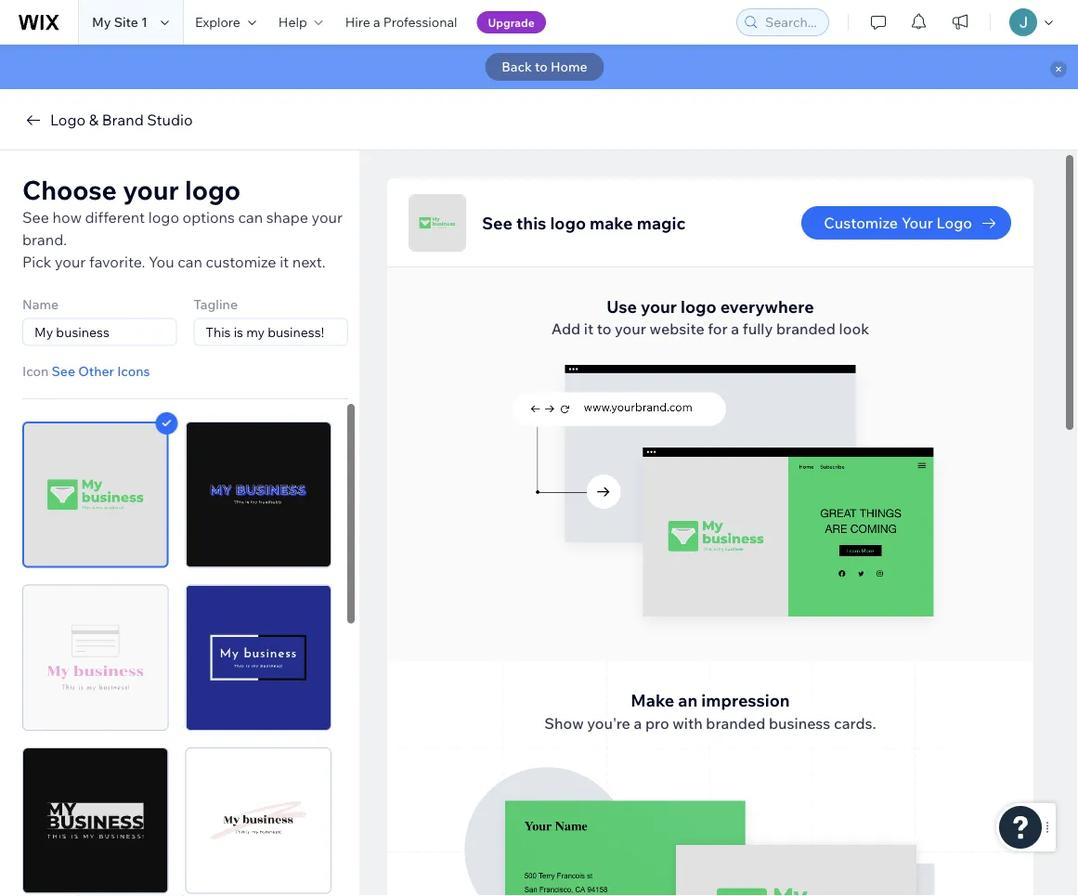 Task type: describe. For each thing, give the bounding box(es) containing it.
for
[[708, 320, 728, 338]]

your right shape
[[312, 208, 343, 227]]

a inside make an impression show you're a pro with branded business cards.
[[634, 714, 642, 732]]

icons
[[117, 363, 150, 380]]

logo for see
[[550, 212, 586, 233]]

1 horizontal spatial can
[[238, 208, 263, 227]]

hire a professional link
[[334, 0, 469, 45]]

back to home alert
[[0, 45, 1079, 89]]

you're
[[587, 714, 631, 732]]

0 horizontal spatial logo
[[50, 111, 86, 129]]

add
[[552, 320, 581, 338]]

0 vertical spatial a
[[373, 14, 381, 30]]

fully
[[743, 320, 773, 338]]

website
[[650, 320, 705, 338]]

logo & brand studio
[[50, 111, 193, 129]]

logo for choose
[[185, 173, 241, 206]]

your up website
[[641, 296, 677, 317]]

hire a professional
[[345, 14, 458, 30]]

an
[[679, 690, 698, 711]]

your right the pick
[[55, 253, 86, 271]]

0 horizontal spatial can
[[178, 253, 202, 271]]

impression
[[702, 690, 790, 711]]

show
[[545, 714, 584, 732]]

brand.
[[22, 230, 67, 249]]

other
[[78, 363, 114, 380]]

it inside the use your logo everywhere add it to your website for a fully branded look
[[584, 320, 594, 338]]

site
[[114, 14, 138, 30]]

shape
[[266, 208, 308, 227]]

1 horizontal spatial logo
[[937, 214, 973, 232]]

customize
[[206, 253, 276, 271]]

back to home button
[[485, 53, 605, 81]]

customize your logo
[[824, 214, 973, 232]]

how
[[53, 208, 82, 227]]

1
[[141, 14, 148, 30]]

help button
[[267, 0, 334, 45]]

help
[[279, 14, 307, 30]]

upgrade button
[[477, 11, 546, 33]]

it inside choose your logo see how different logo options can shape your brand. pick your favorite. you can customize it next.
[[280, 253, 289, 271]]

home
[[551, 59, 588, 75]]

to inside the use your logo everywhere add it to your website for a fully branded look
[[597, 320, 612, 338]]

pick
[[22, 253, 52, 271]]

make
[[590, 212, 633, 233]]

back to home
[[502, 59, 588, 75]]

customize your logo button
[[802, 206, 1012, 240]]

everywhere
[[721, 296, 815, 317]]

business
[[769, 714, 831, 732]]



Task type: vqa. For each thing, say whether or not it's contained in the screenshot.
store in the Sidebar element
no



Task type: locate. For each thing, give the bounding box(es) containing it.
logo right your
[[937, 214, 973, 232]]

it left the next.
[[280, 253, 289, 271]]

your down use
[[615, 320, 647, 338]]

logo up for
[[681, 296, 717, 317]]

0 horizontal spatial it
[[280, 253, 289, 271]]

your
[[123, 173, 179, 206], [312, 208, 343, 227], [55, 253, 86, 271], [641, 296, 677, 317], [615, 320, 647, 338]]

a right hire
[[373, 14, 381, 30]]

can left shape
[[238, 208, 263, 227]]

branded inside the use your logo everywhere add it to your website for a fully branded look
[[777, 320, 836, 338]]

magic
[[637, 212, 686, 233]]

make
[[631, 690, 675, 711]]

customize
[[824, 214, 899, 232]]

logo left &
[[50, 111, 86, 129]]

my
[[92, 14, 111, 30]]

tagline
[[194, 296, 238, 312]]

logo & brand studio button
[[22, 109, 193, 131]]

your
[[902, 214, 934, 232]]

branded down impression
[[706, 714, 766, 732]]

use
[[607, 296, 637, 317]]

a left pro at the bottom right of page
[[634, 714, 642, 732]]

use your logo everywhere add it to your website for a fully branded look
[[552, 296, 870, 338]]

a right for
[[732, 320, 740, 338]]

0 horizontal spatial branded
[[706, 714, 766, 732]]

professional
[[383, 14, 458, 30]]

upgrade
[[488, 15, 535, 29]]

icon see other icons
[[22, 363, 150, 380]]

logo for use
[[681, 296, 717, 317]]

0 vertical spatial can
[[238, 208, 263, 227]]

logo
[[50, 111, 86, 129], [937, 214, 973, 232]]

different
[[85, 208, 145, 227]]

see inside choose your logo see how different logo options can shape your brand. pick your favorite. you can customize it next.
[[22, 208, 49, 227]]

icon
[[22, 363, 49, 380]]

this
[[517, 212, 547, 233]]

0 vertical spatial to
[[535, 59, 548, 75]]

branded inside make an impression show you're a pro with branded business cards.
[[706, 714, 766, 732]]

see left this
[[482, 212, 513, 233]]

next.
[[292, 253, 326, 271]]

make an impression show you're a pro with branded business cards.
[[545, 690, 877, 732]]

can right you
[[178, 253, 202, 271]]

to down use
[[597, 320, 612, 338]]

with
[[673, 714, 703, 732]]

pro
[[646, 714, 670, 732]]

branded down everywhere
[[777, 320, 836, 338]]

1 horizontal spatial to
[[597, 320, 612, 338]]

1 vertical spatial it
[[584, 320, 594, 338]]

branded
[[777, 320, 836, 338], [706, 714, 766, 732]]

you
[[149, 253, 174, 271]]

to
[[535, 59, 548, 75], [597, 320, 612, 338]]

look
[[840, 320, 870, 338]]

to right back
[[535, 59, 548, 75]]

your up different
[[123, 173, 179, 206]]

2 horizontal spatial a
[[732, 320, 740, 338]]

my site 1
[[92, 14, 148, 30]]

see this logo make magic
[[482, 212, 686, 233]]

options
[[183, 208, 235, 227]]

1 vertical spatial to
[[597, 320, 612, 338]]

see up "brand."
[[22, 208, 49, 227]]

1 vertical spatial can
[[178, 253, 202, 271]]

1 horizontal spatial a
[[634, 714, 642, 732]]

it
[[280, 253, 289, 271], [584, 320, 594, 338]]

1 horizontal spatial see
[[52, 363, 75, 380]]

explore
[[195, 14, 241, 30]]

can
[[238, 208, 263, 227], [178, 253, 202, 271]]

logo up options
[[185, 173, 241, 206]]

1 vertical spatial a
[[732, 320, 740, 338]]

name
[[22, 296, 59, 312]]

favorite.
[[89, 253, 145, 271]]

back
[[502, 59, 532, 75]]

None field
[[29, 319, 170, 345], [200, 319, 342, 345], [29, 319, 170, 345], [200, 319, 342, 345]]

0 vertical spatial it
[[280, 253, 289, 271]]

a inside the use your logo everywhere add it to your website for a fully branded look
[[732, 320, 740, 338]]

&
[[89, 111, 99, 129]]

1 horizontal spatial branded
[[777, 320, 836, 338]]

logo inside the use your logo everywhere add it to your website for a fully branded look
[[681, 296, 717, 317]]

brand
[[102, 111, 144, 129]]

a
[[373, 14, 381, 30], [732, 320, 740, 338], [634, 714, 642, 732]]

Search... field
[[760, 9, 823, 35]]

1 vertical spatial logo
[[937, 214, 973, 232]]

0 vertical spatial branded
[[777, 320, 836, 338]]

0 horizontal spatial to
[[535, 59, 548, 75]]

2 horizontal spatial see
[[482, 212, 513, 233]]

1 vertical spatial branded
[[706, 714, 766, 732]]

choose your logo see how different logo options can shape your brand. pick your favorite. you can customize it next.
[[22, 173, 343, 271]]

it right add
[[584, 320, 594, 338]]

logo right this
[[550, 212, 586, 233]]

logo
[[185, 173, 241, 206], [148, 208, 179, 227], [550, 212, 586, 233], [681, 296, 717, 317]]

cards.
[[834, 714, 877, 732]]

hire
[[345, 14, 371, 30]]

0 vertical spatial logo
[[50, 111, 86, 129]]

choose
[[22, 173, 117, 206]]

0 horizontal spatial a
[[373, 14, 381, 30]]

logo up you
[[148, 208, 179, 227]]

see other icons button
[[52, 363, 150, 380]]

see
[[22, 208, 49, 227], [482, 212, 513, 233], [52, 363, 75, 380]]

studio
[[147, 111, 193, 129]]

see right 'icon'
[[52, 363, 75, 380]]

0 horizontal spatial see
[[22, 208, 49, 227]]

1 horizontal spatial it
[[584, 320, 594, 338]]

2 vertical spatial a
[[634, 714, 642, 732]]

to inside button
[[535, 59, 548, 75]]



